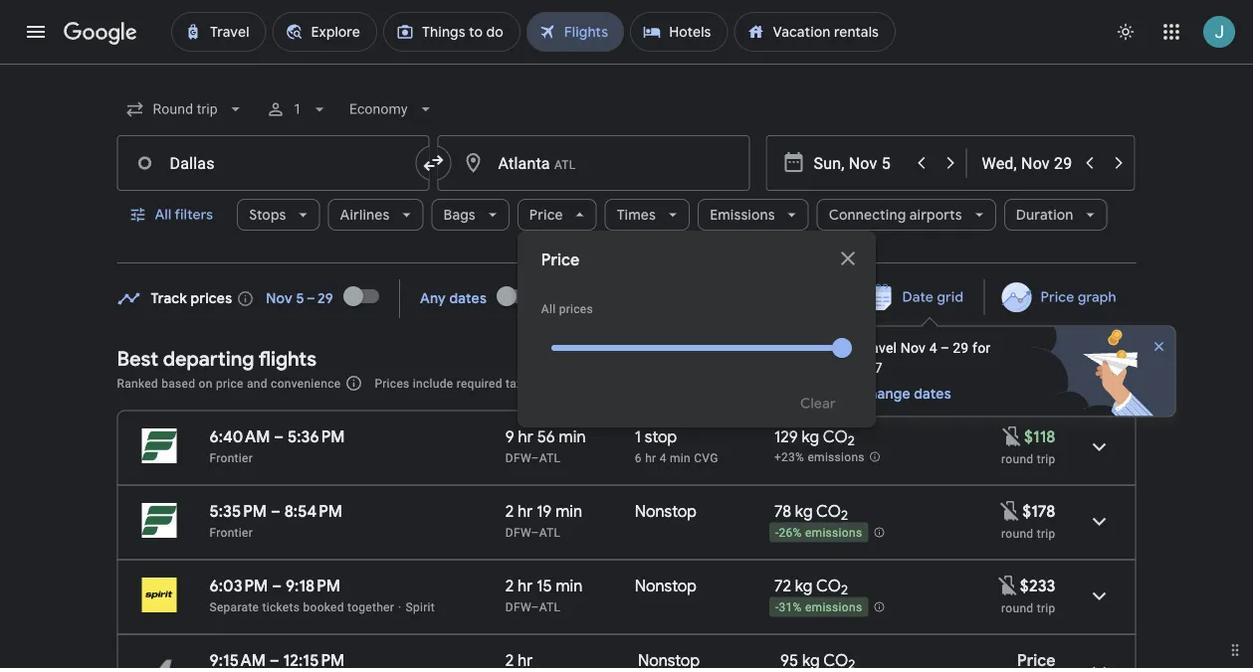 Task type: vqa. For each thing, say whether or not it's contained in the screenshot.
©2023
no



Task type: locate. For each thing, give the bounding box(es) containing it.
all left "filters"
[[155, 206, 171, 224]]

round trip down $118
[[1001, 452, 1056, 466]]

178 US dollars text field
[[1022, 502, 1056, 522]]

1 vertical spatial -
[[775, 601, 779, 615]]

0 vertical spatial dfw
[[505, 451, 531, 465]]

5:35 pm – 8:54 pm frontier
[[210, 502, 342, 540]]

1 vertical spatial frontier
[[210, 526, 253, 540]]

129 kg co 2
[[774, 427, 855, 450]]

hr inside 2 hr 19 min dfw – atl
[[518, 502, 533, 522]]

6:03 pm
[[210, 576, 268, 597]]

co up the -31% emissions
[[816, 576, 841, 597]]

frontier
[[210, 451, 253, 465], [210, 526, 253, 540]]

frontier inside 5:35 pm – 8:54 pm frontier
[[210, 526, 253, 540]]

– inside 5:35 pm – 8:54 pm frontier
[[271, 502, 280, 522]]

atl down 19 in the left of the page
[[539, 526, 561, 540]]

0 vertical spatial round trip
[[1001, 452, 1056, 466]]

min right the 15
[[556, 576, 583, 597]]

0 horizontal spatial nov
[[266, 290, 293, 308]]

0 vertical spatial 1
[[293, 101, 301, 117]]

129
[[774, 427, 798, 447]]

kg for 129
[[802, 427, 819, 447]]

nonstop flight. element
[[635, 502, 697, 525], [635, 576, 697, 600], [638, 651, 700, 669]]

2 for 72
[[841, 582, 848, 599]]

1 round from the top
[[1001, 452, 1034, 466]]

2 vertical spatial dfw
[[505, 601, 531, 615]]

- down 72
[[775, 601, 779, 615]]

dfw down 9
[[505, 451, 531, 465]]

0 vertical spatial emissions
[[808, 451, 865, 465]]

kg inside 78 kg co 2
[[795, 502, 813, 522]]

prices up fees
[[559, 303, 593, 317]]

1 horizontal spatial all
[[541, 303, 556, 317]]

total duration 2 hr. element
[[505, 651, 638, 669]]

kg up +23% emissions
[[802, 427, 819, 447]]

this price for this flight doesn't include overhead bin access. if you need a carry-on bag, use the bags filter to update prices. image
[[999, 499, 1022, 523], [996, 574, 1020, 598]]

None search field
[[117, 86, 1136, 428]]

find the best price region
[[117, 273, 1197, 418]]

–
[[274, 427, 284, 447], [531, 451, 539, 465], [271, 502, 280, 522], [531, 526, 539, 540], [272, 576, 282, 597], [531, 601, 539, 615]]

1 atl from the top
[[539, 451, 561, 465]]

0 vertical spatial -
[[775, 527, 779, 541]]

1 vertical spatial nonstop flight. element
[[635, 576, 697, 600]]

trip
[[1037, 452, 1056, 466], [1037, 527, 1056, 541], [1037, 602, 1056, 616]]

- down the 78
[[775, 527, 779, 541]]

0 horizontal spatial all
[[155, 206, 171, 224]]

2 inside 2 hr 19 min dfw – atl
[[505, 502, 514, 522]]

flights
[[258, 346, 317, 372]]

2 frontier from the top
[[210, 526, 253, 540]]

0 horizontal spatial 1
[[293, 101, 301, 117]]

nonstop
[[635, 502, 697, 522], [635, 576, 697, 597]]

Arrival time: 8:54 PM. text field
[[284, 502, 342, 522]]

1 dfw from the top
[[505, 451, 531, 465]]

2 nonstop from the top
[[635, 576, 697, 597]]

0 vertical spatial this price for this flight doesn't include overhead bin access. if you need a carry-on bag, use the bags filter to update prices. image
[[999, 499, 1022, 523]]

dfw for 2 hr 15 min
[[505, 601, 531, 615]]

1 vertical spatial nonstop
[[635, 576, 697, 597]]

3 atl from the top
[[539, 601, 561, 615]]

0 vertical spatial nonstop
[[635, 502, 697, 522]]

prices for all prices
[[559, 303, 593, 317]]

leaves dallas love field airport at 9:15 am on sunday, november 5 and arrives at hartsfield-jackson atlanta international airport at 12:15 pm on sunday, november 5. element
[[210, 651, 345, 669]]

1 horizontal spatial dates
[[914, 386, 951, 404]]

nonstop for 2 hr 19 min
[[635, 502, 697, 522]]

round down this price for this flight doesn't include overhead bin access. if you need a carry-on bag, use the bags filter to update prices. icon
[[1001, 452, 1034, 466]]

flight details. leaves dallas/fort worth international airport at 5:35 pm on sunday, november 5 and arrives at hartsfield-jackson atlanta international airport at 8:54 pm on sunday, november 5. image
[[1075, 498, 1123, 546]]

4 – 29
[[929, 340, 969, 357]]

1 horizontal spatial 1
[[596, 377, 603, 391]]

track
[[151, 290, 187, 308]]

2 hr 19 min dfw – atl
[[505, 502, 582, 540]]

– left 5:36 pm
[[274, 427, 284, 447]]

graph
[[1078, 289, 1116, 307]]

prices left learn more about tracked prices icon
[[191, 290, 232, 308]]

close image
[[1151, 339, 1167, 355]]

min right 56
[[559, 427, 586, 447]]

this price for this flight doesn't include overhead bin access. if you need a carry-on bag, use the bags filter to update prices. image down this price for this flight doesn't include overhead bin access. if you need a carry-on bag, use the bags filter to update prices. icon
[[999, 499, 1022, 523]]

1 inside "1 stop 6 hr 4 min cvg"
[[635, 427, 641, 447]]

6:40 am
[[210, 427, 270, 447]]

emissions
[[808, 451, 865, 465], [805, 527, 862, 541], [805, 601, 862, 615]]

dfw down total duration 2 hr 15 min. element
[[505, 601, 531, 615]]

2 up +23% emissions
[[848, 433, 855, 450]]

round trip
[[1001, 452, 1056, 466], [1001, 527, 1056, 541], [1001, 602, 1056, 616]]

price right bags popup button
[[529, 206, 563, 224]]

travel
[[859, 340, 897, 357]]

2 inside 72 kg co 2
[[841, 582, 848, 599]]

emissions down 129 kg co 2
[[808, 451, 865, 465]]

min
[[559, 427, 586, 447], [670, 451, 691, 465], [556, 502, 582, 522], [556, 576, 583, 597]]

2 vertical spatial price
[[1040, 289, 1074, 307]]

0 vertical spatial for
[[973, 340, 991, 357]]

0 vertical spatial all
[[155, 206, 171, 224]]

None text field
[[437, 135, 750, 191]]

atl inside 9 hr 56 min dfw – atl
[[539, 451, 561, 465]]

trip for $118
[[1037, 452, 1056, 466]]

2 vertical spatial emissions
[[805, 601, 862, 615]]

leaves dallas/fort worth international airport at 6:03 pm on sunday, november 5 and arrives at hartsfield-jackson atlanta international airport at 9:18 pm on sunday, november 5. element
[[210, 576, 340, 597]]

hr right 9
[[518, 427, 533, 447]]

dfw inside 2 hr 15 min dfw – atl
[[505, 601, 531, 615]]

flight details. leaves dallas/fort worth international airport at 6:03 pm on sunday, november 5 and arrives at hartsfield-jackson atlanta international airport at 9:18 pm on sunday, november 5. image
[[1075, 573, 1123, 621]]

connecting airports button
[[817, 191, 996, 239]]

2 vertical spatial kg
[[795, 576, 813, 597]]

leaves dallas/fort worth international airport at 6:40 am on sunday, november 5 and arrives at hartsfield-jackson atlanta international airport at 5:36 pm on sunday, november 5. element
[[210, 427, 345, 447]]

trip for $233
[[1037, 602, 1056, 616]]

– inside 2 hr 19 min dfw – atl
[[531, 526, 539, 540]]

1 vertical spatial dates
[[914, 386, 951, 404]]

1 vertical spatial dfw
[[505, 526, 531, 540]]

1 vertical spatial round trip
[[1001, 527, 1056, 541]]

1 vertical spatial 1
[[596, 377, 603, 391]]

1 horizontal spatial nov
[[901, 340, 926, 357]]

– inside 9 hr 56 min dfw – atl
[[531, 451, 539, 465]]

nov right learn more about tracked prices icon
[[266, 290, 293, 308]]

78
[[774, 502, 791, 522]]

booked
[[303, 601, 344, 615]]

1 vertical spatial round
[[1001, 527, 1034, 541]]

round trip down 233 us dollars text field
[[1001, 602, 1056, 616]]

2 vertical spatial atl
[[539, 601, 561, 615]]

nov right travel
[[901, 340, 926, 357]]

1 vertical spatial this price for this flight doesn't include overhead bin access. if you need a carry-on bag, use the bags filter to update prices. image
[[996, 574, 1020, 598]]

+23%
[[774, 451, 804, 465]]

1 vertical spatial nov
[[901, 340, 926, 357]]

prices for track prices
[[191, 290, 232, 308]]

round trip for $118
[[1001, 452, 1056, 466]]

2 up -26% emissions
[[841, 508, 848, 525]]

date grid
[[902, 289, 964, 307]]

atl
[[539, 451, 561, 465], [539, 526, 561, 540], [539, 601, 561, 615]]

1 frontier from the top
[[210, 451, 253, 465]]

dfw
[[505, 451, 531, 465], [505, 526, 531, 540], [505, 601, 531, 615]]

min inside 9 hr 56 min dfw – atl
[[559, 427, 586, 447]]

2 vertical spatial round trip
[[1001, 602, 1056, 616]]

stops button
[[237, 191, 320, 239]]

1 stop flight. element
[[635, 427, 677, 450]]

– up tickets
[[272, 576, 282, 597]]

1 for 1
[[293, 101, 301, 117]]

1 round trip from the top
[[1001, 452, 1056, 466]]

separate
[[210, 601, 259, 615]]

0 vertical spatial dates
[[449, 290, 487, 308]]

co up +23% emissions
[[823, 427, 848, 447]]

price down price popup button
[[541, 250, 580, 271]]

frontier for 6:40 am
[[210, 451, 253, 465]]

1 vertical spatial atl
[[539, 526, 561, 540]]

round for $233
[[1001, 602, 1034, 616]]

dates
[[449, 290, 487, 308], [914, 386, 951, 404]]

atl down the 15
[[539, 601, 561, 615]]

2 trip from the top
[[1037, 527, 1056, 541]]

hr inside 9 hr 56 min dfw – atl
[[518, 427, 533, 447]]

swap origin and destination. image
[[422, 151, 445, 175]]

0 vertical spatial price
[[529, 206, 563, 224]]

co inside 72 kg co 2
[[816, 576, 841, 597]]

Return text field
[[982, 136, 1073, 190]]

0 vertical spatial kg
[[802, 427, 819, 447]]

prices inside find the best price "region"
[[191, 290, 232, 308]]

2 horizontal spatial 1
[[635, 427, 641, 447]]

trip down $118
[[1037, 452, 1056, 466]]

min for 9 hr 56 min
[[559, 427, 586, 447]]

0 horizontal spatial prices
[[191, 290, 232, 308]]

based
[[161, 377, 195, 391]]

Arrival time: 12:15 PM. text field
[[283, 651, 345, 669]]

2 vertical spatial co
[[816, 576, 841, 597]]

2 inside 78 kg co 2
[[841, 508, 848, 525]]

dates inside travel nov 4 – 29 for $67 change dates
[[914, 386, 951, 404]]

all for all prices
[[541, 303, 556, 317]]

1 vertical spatial for
[[577, 377, 593, 391]]

1 horizontal spatial prices
[[559, 303, 593, 317]]

price inside price popup button
[[529, 206, 563, 224]]

cvg
[[694, 451, 718, 465]]

+23% emissions
[[774, 451, 865, 465]]

dfw for 2 hr 19 min
[[505, 526, 531, 540]]

0 vertical spatial frontier
[[210, 451, 253, 465]]

2 round from the top
[[1001, 527, 1034, 541]]

separate tickets booked together. this trip includes tickets from multiple airlines. missed connections may be protected by kiwi.com.. element
[[210, 601, 394, 615]]

trip down 233 us dollars text field
[[1037, 602, 1056, 616]]

fees
[[549, 377, 573, 391]]

trip down $178 text field
[[1037, 527, 1056, 541]]

for right fees
[[577, 377, 593, 391]]

co up -26% emissions
[[816, 502, 841, 522]]

2 up the -31% emissions
[[841, 582, 848, 599]]

min right 4
[[670, 451, 691, 465]]

learn more about tracked prices image
[[236, 290, 254, 308]]

nonstop flight. element for 2 hr 15 min
[[635, 576, 697, 600]]

2 vertical spatial 1
[[635, 427, 641, 447]]

19
[[537, 502, 552, 522]]

– down the 15
[[531, 601, 539, 615]]

co for 129
[[823, 427, 848, 447]]

taxes
[[506, 377, 536, 391]]

3 trip from the top
[[1037, 602, 1056, 616]]

all inside button
[[155, 206, 171, 224]]

round
[[1001, 452, 1034, 466], [1001, 527, 1034, 541], [1001, 602, 1034, 616]]

round for $118
[[1001, 452, 1034, 466]]

co
[[823, 427, 848, 447], [816, 502, 841, 522], [816, 576, 841, 597]]

co inside 129 kg co 2
[[823, 427, 848, 447]]

atl inside 2 hr 15 min dfw – atl
[[539, 601, 561, 615]]

0 horizontal spatial dates
[[449, 290, 487, 308]]

1 inside popup button
[[293, 101, 301, 117]]

prices inside search box
[[559, 303, 593, 317]]

atl for 56
[[539, 451, 561, 465]]

hr left the 15
[[518, 576, 533, 597]]

1 vertical spatial all
[[541, 303, 556, 317]]

3 dfw from the top
[[505, 601, 531, 615]]

kg inside 129 kg co 2
[[802, 427, 819, 447]]

– down 56
[[531, 451, 539, 465]]

hr left 19 in the left of the page
[[518, 502, 533, 522]]

hr
[[518, 427, 533, 447], [645, 451, 656, 465], [518, 502, 533, 522], [518, 576, 533, 597]]

2 hr 15 min dfw – atl
[[505, 576, 583, 615]]

3 round from the top
[[1001, 602, 1034, 616]]

this price for this flight doesn't include overhead bin access. if you need a carry-on bag, use the bags filter to update prices. image left flight details. leaves dallas/fort worth international airport at 6:03 pm on sunday, november 5 and arrives at hartsfield-jackson atlanta international airport at 9:18 pm on sunday, november 5. icon
[[996, 574, 1020, 598]]

2 left the 15
[[505, 576, 514, 597]]

2 inside 129 kg co 2
[[848, 433, 855, 450]]

learn more about ranking image
[[345, 375, 363, 393]]

filters
[[175, 206, 213, 224]]

emissions down 72 kg co 2
[[805, 601, 862, 615]]

atl for 15
[[539, 601, 561, 615]]

round trip down $178 text field
[[1001, 527, 1056, 541]]

airports
[[910, 206, 962, 224]]

price left graph
[[1040, 289, 1074, 307]]

include
[[413, 377, 453, 391]]

Arrival time: 5:36 PM. text field
[[288, 427, 345, 447]]

0 vertical spatial round
[[1001, 452, 1034, 466]]

assistance
[[939, 377, 1000, 391]]

total duration 2 hr 15 min. element
[[505, 576, 635, 600]]

+
[[539, 377, 546, 391]]

flight details. leaves dallas/fort worth international airport at 6:40 am on sunday, november 5 and arrives at hartsfield-jackson atlanta international airport at 5:36 pm on sunday, november 5. image
[[1075, 424, 1123, 471]]

hr left 4
[[645, 451, 656, 465]]

0 vertical spatial nonstop flight. element
[[635, 502, 697, 525]]

1 horizontal spatial for
[[973, 340, 991, 357]]

hr inside 2 hr 15 min dfw – atl
[[518, 576, 533, 597]]

nov inside travel nov 4 – 29 for $67 change dates
[[901, 340, 926, 357]]

5:35 pm
[[210, 502, 267, 522]]

frontier inside 6:40 am – 5:36 pm frontier
[[210, 451, 253, 465]]

emissions for 78
[[805, 527, 862, 541]]

kg right the 78
[[795, 502, 813, 522]]

2 for 129
[[848, 433, 855, 450]]

emissions down 78 kg co 2
[[805, 527, 862, 541]]

5 – 29
[[296, 290, 333, 308]]

Arrival time: 9:18 PM. text field
[[286, 576, 340, 597]]

$178
[[1022, 502, 1056, 522]]

1 trip from the top
[[1037, 452, 1056, 466]]

0 vertical spatial co
[[823, 427, 848, 447]]

any dates
[[420, 290, 487, 308]]

kg right 72
[[795, 576, 813, 597]]

atl inside 2 hr 19 min dfw – atl
[[539, 526, 561, 540]]

dfw inside 2 hr 19 min dfw – atl
[[505, 526, 531, 540]]

price
[[216, 377, 244, 391]]

None text field
[[117, 135, 429, 191]]

round down $178 text field
[[1001, 527, 1034, 541]]

passenger
[[877, 377, 936, 391]]

frontier down 5:35 pm text field
[[210, 526, 253, 540]]

0 vertical spatial trip
[[1037, 452, 1056, 466]]

min inside 2 hr 19 min dfw – atl
[[556, 502, 582, 522]]

2
[[848, 433, 855, 450], [505, 502, 514, 522], [841, 508, 848, 525], [505, 576, 514, 597], [841, 582, 848, 599]]

round for $178
[[1001, 527, 1034, 541]]

1 vertical spatial kg
[[795, 502, 813, 522]]

2 atl from the top
[[539, 526, 561, 540]]

none text field inside search box
[[117, 135, 429, 191]]

1 vertical spatial emissions
[[805, 527, 862, 541]]

2 vertical spatial round
[[1001, 602, 1034, 616]]

co inside 78 kg co 2
[[816, 502, 841, 522]]

-
[[775, 527, 779, 541], [775, 601, 779, 615]]

for right 4 – 29
[[973, 340, 991, 357]]

together
[[347, 601, 394, 615]]

Departure time: 9:15 AM. text field
[[210, 651, 266, 669]]

times button
[[605, 191, 690, 239]]

duration
[[1016, 206, 1074, 224]]

1 - from the top
[[775, 527, 779, 541]]

frontier down 6:40 am "text box"
[[210, 451, 253, 465]]

None field
[[117, 92, 254, 127], [341, 92, 443, 127], [117, 92, 254, 127], [341, 92, 443, 127]]

sort by: button
[[1045, 365, 1136, 401]]

dfw down total duration 2 hr 19 min. 'element'
[[505, 526, 531, 540]]

0 vertical spatial atl
[[539, 451, 561, 465]]

2 - from the top
[[775, 601, 779, 615]]

1 vertical spatial co
[[816, 502, 841, 522]]

min for 2 hr 15 min
[[556, 576, 583, 597]]

2 dfw from the top
[[505, 526, 531, 540]]

for
[[973, 340, 991, 357], [577, 377, 593, 391]]

– down 19 in the left of the page
[[531, 526, 539, 540]]

– right 5:35 pm text field
[[271, 502, 280, 522]]

Departure time: 6:03 PM. text field
[[210, 576, 268, 597]]

1 vertical spatial trip
[[1037, 527, 1056, 541]]

1 nonstop from the top
[[635, 502, 697, 522]]

hr for 9 hr 56 min
[[518, 427, 533, 447]]

5:36 pm
[[288, 427, 345, 447]]

atl down 56
[[539, 451, 561, 465]]

1 button
[[258, 86, 337, 133]]

round down 233 us dollars text field
[[1001, 602, 1034, 616]]

all up +
[[541, 303, 556, 317]]

min inside 2 hr 15 min dfw – atl
[[556, 576, 583, 597]]

hr for 2 hr 19 min
[[518, 502, 533, 522]]

2 vertical spatial trip
[[1037, 602, 1056, 616]]

3 round trip from the top
[[1001, 602, 1056, 616]]

nov
[[266, 290, 293, 308], [901, 340, 926, 357]]

kg inside 72 kg co 2
[[795, 576, 813, 597]]

dfw inside 9 hr 56 min dfw – atl
[[505, 451, 531, 465]]

2 left 19 in the left of the page
[[505, 502, 514, 522]]

2 round trip from the top
[[1001, 527, 1056, 541]]

all
[[155, 206, 171, 224], [541, 303, 556, 317]]

min right 19 in the left of the page
[[556, 502, 582, 522]]

price
[[529, 206, 563, 224], [541, 250, 580, 271], [1040, 289, 1074, 307]]

Departure time: 5:35 PM. text field
[[210, 502, 267, 522]]



Task type: describe. For each thing, give the bounding box(es) containing it.
6
[[635, 451, 642, 465]]

72 kg co 2
[[774, 576, 848, 599]]

-31% emissions
[[775, 601, 862, 615]]

flight details. leaves dallas love field airport at 9:15 am on sunday, november 5 and arrives at hartsfield-jackson atlanta international airport at 12:15 pm on sunday, november 5. image
[[1075, 647, 1123, 669]]

min inside "1 stop 6 hr 4 min cvg"
[[670, 451, 691, 465]]

this price for this flight doesn't include overhead bin access. if you need a carry-on bag, use the bags filter to update prices. image for $233
[[996, 574, 1020, 598]]

for inside travel nov 4 – 29 for $67 change dates
[[973, 340, 991, 357]]

kg for 78
[[795, 502, 813, 522]]

$67
[[859, 360, 883, 377]]

kg for 72
[[795, 576, 813, 597]]

tickets
[[262, 601, 300, 615]]

nov 5 – 29
[[266, 290, 333, 308]]

connecting
[[829, 206, 906, 224]]

this price for this flight doesn't include overhead bin access. if you need a carry-on bag, use the bags filter to update prices. image
[[1000, 425, 1024, 449]]

leaves dallas/fort worth international airport at 5:35 pm on sunday, november 5 and arrives at hartsfield-jackson atlanta international airport at 8:54 pm on sunday, november 5. element
[[210, 502, 342, 522]]

118 US dollars text field
[[1024, 427, 1056, 447]]

9
[[505, 427, 514, 447]]

all filters button
[[117, 191, 229, 239]]

change dates button
[[859, 385, 995, 405]]

dfw for 9 hr 56 min
[[505, 451, 531, 465]]

hr inside "1 stop 6 hr 4 min cvg"
[[645, 451, 656, 465]]

ranked based on price and convenience
[[117, 377, 341, 391]]

all for all filters
[[155, 206, 171, 224]]

78 kg co 2
[[774, 502, 848, 525]]

separate tickets booked together
[[210, 601, 394, 615]]

price button
[[517, 191, 597, 239]]

any
[[420, 290, 446, 308]]

- for 78
[[775, 527, 779, 541]]

hr for 2 hr 15 min
[[518, 576, 533, 597]]

emissions for 72
[[805, 601, 862, 615]]

total duration 2 hr 19 min. element
[[505, 502, 635, 525]]

price inside price graph button
[[1040, 289, 1074, 307]]

0 vertical spatial nov
[[266, 290, 293, 308]]

co for 72
[[816, 576, 841, 597]]

sort by:
[[1053, 374, 1104, 392]]

best departing flights
[[117, 346, 317, 372]]

6:40 am – 5:36 pm frontier
[[210, 427, 345, 465]]

Departure text field
[[814, 136, 905, 190]]

adult.
[[606, 377, 638, 391]]

this price for this flight doesn't include overhead bin access. if you need a carry-on bag, use the bags filter to update prices. image for $178
[[999, 499, 1022, 523]]

bags
[[443, 206, 476, 224]]

airlines
[[340, 206, 390, 224]]

none text field inside search box
[[437, 135, 750, 191]]

9 hr 56 min dfw – atl
[[505, 427, 586, 465]]

round trip for $233
[[1001, 602, 1056, 616]]

airlines button
[[328, 191, 424, 239]]

min for 2 hr 19 min
[[556, 502, 582, 522]]

4
[[660, 451, 667, 465]]

emissions button
[[698, 191, 809, 239]]

loading results progress bar
[[0, 64, 1253, 68]]

close dialog image
[[836, 247, 860, 271]]

0 horizontal spatial for
[[577, 377, 593, 391]]

– inside 2 hr 15 min dfw – atl
[[531, 601, 539, 615]]

all prices
[[541, 303, 593, 317]]

stops
[[249, 206, 286, 224]]

layover (1 of 1) is a 6 hr 4 min layover at cincinnati/northern kentucky international airport in cincinnati. element
[[635, 450, 764, 466]]

change
[[859, 386, 910, 404]]

6:03 pm – 9:18 pm
[[210, 576, 340, 597]]

1 for 1 stop 6 hr 4 min cvg
[[635, 427, 641, 447]]

- for 72
[[775, 601, 779, 615]]

$233
[[1020, 576, 1056, 597]]

prices
[[375, 377, 410, 391]]

nonstop flight. element for 2 hr 19 min
[[635, 502, 697, 525]]

atl for 19
[[539, 526, 561, 540]]

duration button
[[1004, 191, 1107, 239]]

1 stop 6 hr 4 min cvg
[[635, 427, 718, 465]]

233 US dollars text field
[[1020, 576, 1056, 597]]

by:
[[1084, 374, 1104, 392]]

main menu image
[[24, 20, 48, 44]]

trip for $178
[[1037, 527, 1056, 541]]

9:18 pm
[[286, 576, 340, 597]]

on
[[199, 377, 213, 391]]

passenger assistance
[[877, 377, 1000, 391]]

31%
[[779, 601, 802, 615]]

ranked
[[117, 377, 158, 391]]

prices include required taxes + fees for 1 adult.
[[375, 377, 638, 391]]

Departure time: 6:40 AM. text field
[[210, 427, 270, 447]]

change appearance image
[[1102, 8, 1150, 56]]

– inside 6:40 am – 5:36 pm frontier
[[274, 427, 284, 447]]

sort
[[1053, 374, 1081, 392]]

total duration 9 hr 56 min. element
[[505, 427, 635, 450]]

round trip for $178
[[1001, 527, 1056, 541]]

emissions
[[710, 206, 775, 224]]

15
[[537, 576, 552, 597]]

nonstop for 2 hr 15 min
[[635, 576, 697, 597]]

spirit
[[406, 601, 435, 615]]

required
[[457, 377, 502, 391]]

date grid button
[[851, 280, 980, 316]]

grid
[[937, 289, 964, 307]]

departing
[[163, 346, 254, 372]]

times
[[617, 206, 656, 224]]

all filters
[[155, 206, 213, 224]]

convenience
[[271, 377, 341, 391]]

price graph
[[1040, 289, 1116, 307]]

2 for 78
[[841, 508, 848, 525]]

and
[[247, 377, 268, 391]]

travel nov 4 – 29 for $67 change dates
[[859, 340, 991, 404]]

bags button
[[432, 191, 509, 239]]

none search field containing price
[[117, 86, 1136, 428]]

frontier for 5:35 pm
[[210, 526, 253, 540]]

price graph button
[[989, 280, 1132, 316]]

2 inside 2 hr 15 min dfw – atl
[[505, 576, 514, 597]]

56
[[537, 427, 555, 447]]

8:54 pm
[[284, 502, 342, 522]]

best
[[117, 346, 158, 372]]

$118
[[1024, 427, 1056, 447]]

26%
[[779, 527, 802, 541]]

2 vertical spatial nonstop flight. element
[[638, 651, 700, 669]]

passenger assistance button
[[877, 377, 1000, 391]]

track prices
[[151, 290, 232, 308]]

-26% emissions
[[775, 527, 862, 541]]

date
[[902, 289, 934, 307]]

stop
[[645, 427, 677, 447]]

1 vertical spatial price
[[541, 250, 580, 271]]

co for 78
[[816, 502, 841, 522]]

connecting airports
[[829, 206, 962, 224]]

best departing flights main content
[[117, 273, 1197, 669]]



